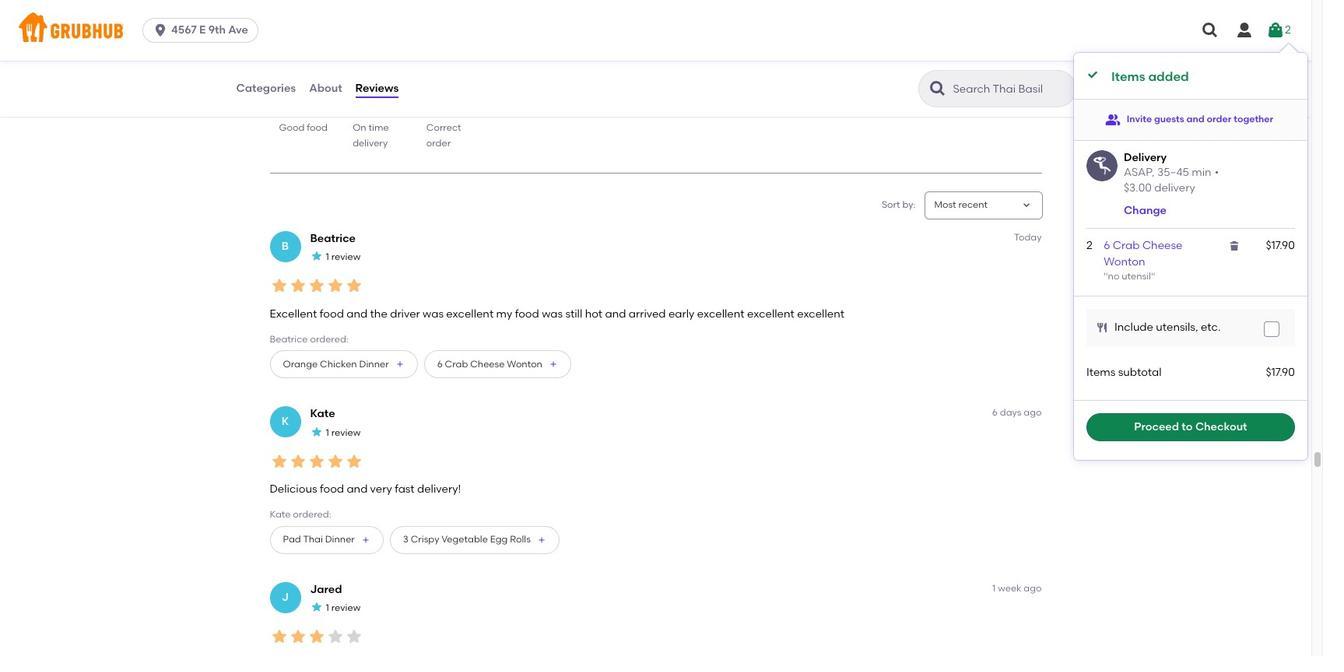 Task type: describe. For each thing, give the bounding box(es) containing it.
and right hot
[[606, 307, 627, 321]]

4567
[[171, 23, 197, 37]]

vegetable
[[442, 534, 488, 545]]

change
[[1125, 204, 1167, 217]]

orange chicken dinner button
[[270, 351, 418, 379]]

b
[[282, 240, 289, 253]]

svg image for items added
[[1087, 69, 1100, 81]]

$3.00
[[1125, 182, 1153, 195]]

added
[[1149, 69, 1190, 84]]

etc.
[[1202, 321, 1221, 334]]

2 inside items added "tooltip"
[[1087, 239, 1093, 253]]

and for invite guests and order together
[[1187, 114, 1205, 124]]

kate for kate
[[310, 407, 335, 421]]

driver
[[390, 307, 420, 321]]

excellent
[[270, 307, 317, 321]]

4567 e 9th ave button
[[143, 18, 265, 43]]

crispy
[[411, 534, 440, 545]]

delicious food and very fast delivery!
[[270, 483, 461, 496]]

6 days ago
[[993, 407, 1042, 418]]

delivery asap, 35–45 min • $3.00 delivery
[[1125, 151, 1220, 195]]

delivery
[[1125, 151, 1168, 164]]

1 review for jared
[[326, 603, 361, 614]]

crab inside items added "tooltip"
[[1114, 239, 1141, 253]]

together
[[1235, 114, 1274, 124]]

invite guests and order together button
[[1106, 106, 1274, 134]]

about
[[309, 82, 342, 95]]

guests
[[1155, 114, 1185, 124]]

egg
[[490, 534, 508, 545]]

92 on time delivery
[[353, 105, 389, 149]]

4638 ratings
[[279, 77, 344, 90]]

cheese inside items added "tooltip"
[[1143, 239, 1183, 253]]

checkout
[[1196, 420, 1248, 433]]

rolls
[[510, 534, 531, 545]]

crab inside button
[[445, 359, 468, 370]]

about button
[[309, 61, 343, 117]]

my
[[497, 307, 513, 321]]

reviews button
[[355, 61, 400, 117]]

pad thai dinner button
[[270, 526, 384, 554]]

ordered: for delicious
[[293, 510, 332, 521]]

chicken
[[320, 359, 357, 370]]

1 left week
[[993, 583, 996, 594]]

utensils,
[[1157, 321, 1199, 334]]

still
[[566, 307, 583, 321]]

1 for beatrice
[[326, 252, 329, 263]]

invite
[[1127, 114, 1153, 124]]

1 excellent from the left
[[447, 307, 494, 321]]

delivery inside 92 on time delivery
[[353, 138, 388, 149]]

1 " from the left
[[1105, 271, 1109, 282]]

invite guests and order together
[[1127, 114, 1274, 124]]

ratings
[[307, 77, 344, 90]]

time
[[369, 122, 389, 133]]

week
[[999, 583, 1022, 594]]

6 crab cheese wonton inside button
[[437, 359, 543, 370]]

2 inside button
[[1286, 23, 1292, 36]]

j
[[282, 591, 289, 604]]

e
[[199, 23, 206, 37]]

food up beatrice ordered:
[[320, 307, 344, 321]]

delicious
[[270, 483, 317, 496]]

delivery!
[[417, 483, 461, 496]]

ago for jared
[[1024, 583, 1042, 594]]

arrived
[[629, 307, 666, 321]]

most
[[935, 200, 957, 211]]

dinner for very
[[325, 534, 355, 545]]

1 horizontal spatial 6
[[993, 407, 998, 418]]

35–45
[[1158, 166, 1190, 179]]

to
[[1182, 420, 1194, 433]]

1 week ago
[[993, 583, 1042, 594]]

categories
[[236, 82, 296, 95]]

1 for jared
[[326, 603, 329, 614]]

3 crispy vegetable egg rolls button
[[390, 526, 560, 554]]

ago for kate
[[1024, 407, 1042, 418]]

and for excellent food and the driver was excellent my food was still hot and arrived early excellent excellent excellent
[[347, 307, 368, 321]]

most recent
[[935, 200, 988, 211]]

beatrice for beatrice ordered:
[[270, 334, 308, 345]]

include utensils, etc.
[[1115, 321, 1221, 334]]

2 $17.90 from the top
[[1267, 366, 1296, 380]]

proceed
[[1135, 420, 1180, 433]]

1 review for beatrice
[[326, 252, 361, 263]]

good
[[279, 122, 305, 133]]

subtotal
[[1119, 366, 1162, 380]]

svg image for 4567 e 9th ave
[[153, 23, 168, 38]]

reviews
[[356, 82, 399, 95]]

sort by:
[[882, 200, 916, 211]]

no
[[1109, 271, 1120, 282]]

by:
[[903, 200, 916, 211]]

pad
[[283, 534, 301, 545]]

asap,
[[1125, 166, 1156, 179]]

ordered: for excellent
[[310, 334, 349, 345]]

plus icon image for pad thai dinner
[[361, 536, 371, 545]]

review for jared
[[332, 603, 361, 614]]

items added tooltip
[[1075, 44, 1308, 460]]

food right 'my'
[[515, 307, 540, 321]]

92
[[353, 105, 366, 118]]



Task type: locate. For each thing, give the bounding box(es) containing it.
dinner right "chicken"
[[359, 359, 389, 370]]

delivery inside "delivery asap, 35–45 min • $3.00 delivery"
[[1155, 182, 1196, 195]]

2 button
[[1267, 16, 1292, 44]]

wonton up " no utensil "
[[1105, 255, 1146, 268]]

review up the delicious food and very fast delivery!
[[332, 427, 361, 438]]

0 vertical spatial 6 crab cheese wonton
[[1105, 239, 1183, 268]]

1 vertical spatial items
[[1087, 366, 1116, 380]]

0 horizontal spatial "
[[1105, 271, 1109, 282]]

and inside invite guests and order together button
[[1187, 114, 1205, 124]]

plus icon image right rolls
[[537, 536, 547, 545]]

kate right k
[[310, 407, 335, 421]]

86
[[279, 105, 292, 118]]

1 for kate
[[326, 427, 329, 438]]

86 good food
[[279, 105, 328, 133]]

wonton down 'my'
[[507, 359, 543, 370]]

categories button
[[236, 61, 297, 117]]

1 vertical spatial kate
[[270, 510, 291, 521]]

dinner right thai
[[325, 534, 355, 545]]

6 crab cheese wonton link
[[1105, 239, 1183, 268]]

search icon image
[[929, 79, 947, 98]]

plus icon image for 6 crab cheese wonton
[[549, 360, 558, 369]]

wonton inside items added "tooltip"
[[1105, 255, 1146, 268]]

1 right k
[[326, 427, 329, 438]]

2 horizontal spatial 6
[[1105, 239, 1111, 253]]

1 horizontal spatial delivery
[[1155, 182, 1196, 195]]

on
[[353, 122, 367, 133]]

1 review down jared
[[326, 603, 361, 614]]

6 crab cheese wonton
[[1105, 239, 1183, 268], [437, 359, 543, 370]]

0 horizontal spatial 2
[[1087, 239, 1093, 253]]

items added
[[1112, 69, 1190, 84]]

0 vertical spatial 6
[[1105, 239, 1111, 253]]

correct
[[427, 122, 462, 133]]

4638
[[279, 77, 305, 90]]

2 review from the top
[[332, 427, 361, 438]]

6 inside button
[[437, 359, 443, 370]]

Search Thai Basil search field
[[952, 82, 1071, 97]]

caret down icon image
[[1021, 199, 1033, 212]]

plus icon image down the excellent food and the driver was excellent my food was still hot and arrived early excellent excellent excellent
[[549, 360, 558, 369]]

very
[[370, 483, 392, 496]]

1 horizontal spatial crab
[[1114, 239, 1141, 253]]

0 vertical spatial ordered:
[[310, 334, 349, 345]]

beatrice
[[310, 232, 356, 245], [270, 334, 308, 345]]

plus icon image
[[395, 360, 405, 369], [549, 360, 558, 369], [361, 536, 371, 545], [537, 536, 547, 545]]

0 horizontal spatial order
[[427, 138, 451, 149]]

svg image for 2
[[1267, 21, 1286, 40]]

and right guests
[[1187, 114, 1205, 124]]

ordered: up thai
[[293, 510, 332, 521]]

1 vertical spatial 6 crab cheese wonton
[[437, 359, 543, 370]]

4567 e 9th ave
[[171, 23, 248, 37]]

•
[[1215, 166, 1220, 179]]

order left together
[[1208, 114, 1232, 124]]

6 crab cheese wonton down 'my'
[[437, 359, 543, 370]]

0 horizontal spatial wonton
[[507, 359, 543, 370]]

3 excellent from the left
[[748, 307, 795, 321]]

3
[[403, 534, 409, 545]]

delivery down time
[[353, 138, 388, 149]]

and for delicious food and very fast delivery!
[[347, 483, 368, 496]]

2 vertical spatial review
[[332, 603, 361, 614]]

3 review from the top
[[332, 603, 361, 614]]

dinner inside "button"
[[359, 359, 389, 370]]

2 excellent from the left
[[698, 307, 745, 321]]

2 1 review from the top
[[326, 427, 361, 438]]

order inside button
[[1208, 114, 1232, 124]]

6 crab cheese wonton inside items added "tooltip"
[[1105, 239, 1183, 268]]

1 horizontal spatial "
[[1152, 271, 1156, 282]]

cheese down 'my'
[[471, 359, 505, 370]]

and left very
[[347, 483, 368, 496]]

delivery down 35–45
[[1155, 182, 1196, 195]]

" left "utensil"
[[1105, 271, 1109, 282]]

1 vertical spatial $17.90
[[1267, 366, 1296, 380]]

" no utensil "
[[1105, 271, 1156, 282]]

0 vertical spatial items
[[1112, 69, 1146, 84]]

0 vertical spatial $17.90
[[1267, 239, 1296, 253]]

ago right week
[[1024, 583, 1042, 594]]

9th
[[208, 23, 226, 37]]

1 horizontal spatial dinner
[[359, 359, 389, 370]]

order down correct
[[427, 138, 451, 149]]

dinner inside button
[[325, 534, 355, 545]]

1 horizontal spatial order
[[1208, 114, 1232, 124]]

review
[[332, 252, 361, 263], [332, 427, 361, 438], [332, 603, 361, 614]]

0 vertical spatial dinner
[[359, 359, 389, 370]]

kate up the pad
[[270, 510, 291, 521]]

94
[[427, 105, 440, 118]]

0 horizontal spatial dinner
[[325, 534, 355, 545]]

0 horizontal spatial 6
[[437, 359, 443, 370]]

items left "added"
[[1112, 69, 1146, 84]]

0 vertical spatial kate
[[310, 407, 335, 421]]

today
[[1015, 232, 1042, 243]]

plus icon image inside 3 crispy vegetable egg rolls button
[[537, 536, 547, 545]]

0 horizontal spatial kate
[[270, 510, 291, 521]]

include
[[1115, 321, 1154, 334]]

hot
[[585, 307, 603, 321]]

2 vertical spatial 6
[[993, 407, 998, 418]]

review for kate
[[332, 427, 361, 438]]

1 vertical spatial review
[[332, 427, 361, 438]]

1 horizontal spatial was
[[542, 307, 563, 321]]

plus icon image inside pad thai dinner button
[[361, 536, 371, 545]]

plus icon image for 3 crispy vegetable egg rolls
[[537, 536, 547, 545]]

1 vertical spatial 1 review
[[326, 427, 361, 438]]

k
[[282, 415, 289, 428]]

1
[[326, 252, 329, 263], [326, 427, 329, 438], [993, 583, 996, 594], [326, 603, 329, 614]]

and left the
[[347, 307, 368, 321]]

4 excellent from the left
[[798, 307, 845, 321]]

dinner for the
[[359, 359, 389, 370]]

proceed to checkout button
[[1087, 413, 1296, 441]]

1 vertical spatial crab
[[445, 359, 468, 370]]

main navigation navigation
[[0, 0, 1312, 61]]

food right "delicious"
[[320, 483, 344, 496]]

2 " from the left
[[1152, 271, 1156, 282]]

1 down jared
[[326, 603, 329, 614]]

crab
[[1114, 239, 1141, 253], [445, 359, 468, 370]]

days
[[1001, 407, 1022, 418]]

min
[[1193, 166, 1212, 179]]

items for items subtotal
[[1087, 366, 1116, 380]]

0 horizontal spatial beatrice
[[270, 334, 308, 345]]

sort
[[882, 200, 901, 211]]

items left subtotal
[[1087, 366, 1116, 380]]

1 review for kate
[[326, 427, 361, 438]]

plus icon image for orange chicken dinner
[[395, 360, 405, 369]]

ave
[[228, 23, 248, 37]]

1 vertical spatial wonton
[[507, 359, 543, 370]]

0 horizontal spatial cheese
[[471, 359, 505, 370]]

kate for kate ordered:
[[270, 510, 291, 521]]

beatrice down excellent
[[270, 334, 308, 345]]

recent
[[959, 200, 988, 211]]

0 vertical spatial delivery
[[353, 138, 388, 149]]

1 ago from the top
[[1024, 407, 1042, 418]]

items for items added
[[1112, 69, 1146, 84]]

cheese inside button
[[471, 359, 505, 370]]

orange
[[283, 359, 318, 370]]

0 vertical spatial 1 review
[[326, 252, 361, 263]]

the
[[370, 307, 388, 321]]

0 horizontal spatial 6 crab cheese wonton
[[437, 359, 543, 370]]

star icon image
[[279, 50, 301, 71], [301, 50, 323, 71], [323, 50, 345, 71], [345, 50, 366, 71], [366, 50, 388, 71], [366, 50, 388, 71], [310, 250, 323, 262], [270, 277, 289, 295], [289, 277, 307, 295], [307, 277, 326, 295], [326, 277, 345, 295], [345, 277, 363, 295], [310, 426, 323, 438], [270, 452, 289, 471], [289, 452, 307, 471], [307, 452, 326, 471], [326, 452, 345, 471], [345, 452, 363, 471], [310, 601, 323, 614], [270, 628, 289, 647], [289, 628, 307, 647], [307, 628, 326, 647], [326, 628, 345, 647], [345, 628, 363, 647]]

and
[[1187, 114, 1205, 124], [347, 307, 368, 321], [606, 307, 627, 321], [347, 483, 368, 496]]

1 vertical spatial 6
[[437, 359, 443, 370]]

pad thai dinner
[[283, 534, 355, 545]]

1 vertical spatial delivery
[[1155, 182, 1196, 195]]

change button
[[1125, 203, 1167, 219]]

proceed to checkout
[[1135, 420, 1248, 433]]

review right b
[[332, 252, 361, 263]]

6 crab cheese wonton up "utensil"
[[1105, 239, 1183, 268]]

items subtotal
[[1087, 366, 1162, 380]]

0 vertical spatial order
[[1208, 114, 1232, 124]]

0 vertical spatial beatrice
[[310, 232, 356, 245]]

1 review right b
[[326, 252, 361, 263]]

order
[[1208, 114, 1232, 124], [427, 138, 451, 149]]

delivery icon image
[[1087, 150, 1118, 181]]

94 correct order
[[427, 105, 462, 149]]

6 inside items added "tooltip"
[[1105, 239, 1111, 253]]

svg image inside 2 button
[[1267, 21, 1286, 40]]

2 ago from the top
[[1024, 583, 1042, 594]]

1 review right k
[[326, 427, 361, 438]]

2 was from the left
[[542, 307, 563, 321]]

plus icon image down 'driver'
[[395, 360, 405, 369]]

1 horizontal spatial wonton
[[1105, 255, 1146, 268]]

0 horizontal spatial crab
[[445, 359, 468, 370]]

1 vertical spatial dinner
[[325, 534, 355, 545]]

was left the "still"
[[542, 307, 563, 321]]

3 crispy vegetable egg rolls
[[403, 534, 531, 545]]

" down 6 crab cheese wonton link
[[1152, 271, 1156, 282]]

6 crab cheese wonton button
[[424, 351, 572, 379]]

items
[[1112, 69, 1146, 84], [1087, 366, 1116, 380]]

1 vertical spatial ordered:
[[293, 510, 332, 521]]

ago
[[1024, 407, 1042, 418], [1024, 583, 1042, 594]]

order inside 94 correct order
[[427, 138, 451, 149]]

jared
[[310, 583, 342, 596]]

food inside 86 good food
[[307, 122, 328, 133]]

cheese
[[1143, 239, 1183, 253], [471, 359, 505, 370]]

1 horizontal spatial kate
[[310, 407, 335, 421]]

was right 'driver'
[[423, 307, 444, 321]]

1 $17.90 from the top
[[1267, 239, 1296, 253]]

0 vertical spatial cheese
[[1143, 239, 1183, 253]]

orange chicken dinner
[[283, 359, 389, 370]]

people icon image
[[1106, 112, 1121, 127]]

utensil
[[1122, 271, 1152, 282]]

0 vertical spatial wonton
[[1105, 255, 1146, 268]]

0 vertical spatial 2
[[1286, 23, 1292, 36]]

ordered: up orange chicken dinner
[[310, 334, 349, 345]]

1 1 review from the top
[[326, 252, 361, 263]]

svg image
[[1267, 21, 1286, 40], [153, 23, 168, 38], [1087, 69, 1100, 81], [1229, 240, 1241, 253]]

1 right b
[[326, 252, 329, 263]]

wonton inside button
[[507, 359, 543, 370]]

3 1 review from the top
[[326, 603, 361, 614]]

review down jared
[[332, 603, 361, 614]]

thai
[[303, 534, 323, 545]]

0 vertical spatial ago
[[1024, 407, 1042, 418]]

1 horizontal spatial 6 crab cheese wonton
[[1105, 239, 1183, 268]]

cheese down change button
[[1143, 239, 1183, 253]]

svg image inside 4567 e 9th ave "button"
[[153, 23, 168, 38]]

svg image
[[1202, 21, 1220, 40], [1236, 21, 1255, 40], [1096, 322, 1109, 334], [1268, 325, 1277, 334]]

kate ordered:
[[270, 510, 332, 521]]

1 review from the top
[[332, 252, 361, 263]]

1 was from the left
[[423, 307, 444, 321]]

delivery
[[353, 138, 388, 149], [1155, 182, 1196, 195]]

beatrice right b
[[310, 232, 356, 245]]

plus icon image inside 6 crab cheese wonton button
[[549, 360, 558, 369]]

plus icon image inside orange chicken dinner "button"
[[395, 360, 405, 369]]

1 vertical spatial cheese
[[471, 359, 505, 370]]

1 horizontal spatial beatrice
[[310, 232, 356, 245]]

early
[[669, 307, 695, 321]]

wonton
[[1105, 255, 1146, 268], [507, 359, 543, 370]]

food right good
[[307, 122, 328, 133]]

plus icon image left 3 on the bottom left
[[361, 536, 371, 545]]

1 horizontal spatial cheese
[[1143, 239, 1183, 253]]

2 vertical spatial 1 review
[[326, 603, 361, 614]]

0 vertical spatial review
[[332, 252, 361, 263]]

0 horizontal spatial delivery
[[353, 138, 388, 149]]

0 vertical spatial crab
[[1114, 239, 1141, 253]]

review for beatrice
[[332, 252, 361, 263]]

"
[[1105, 271, 1109, 282], [1152, 271, 1156, 282]]

1 horizontal spatial 2
[[1286, 23, 1292, 36]]

1 vertical spatial beatrice
[[270, 334, 308, 345]]

fast
[[395, 483, 415, 496]]

beatrice for beatrice
[[310, 232, 356, 245]]

Sort by: field
[[935, 199, 988, 212]]

excellent food and the driver was excellent my food was still hot and arrived early excellent excellent excellent
[[270, 307, 845, 321]]

1 vertical spatial ago
[[1024, 583, 1042, 594]]

1 vertical spatial 2
[[1087, 239, 1093, 253]]

1 vertical spatial order
[[427, 138, 451, 149]]

ago right days
[[1024, 407, 1042, 418]]

kate
[[310, 407, 335, 421], [270, 510, 291, 521]]

0 horizontal spatial was
[[423, 307, 444, 321]]



Task type: vqa. For each thing, say whether or not it's contained in the screenshot.
delivery within 92 On time delivery
yes



